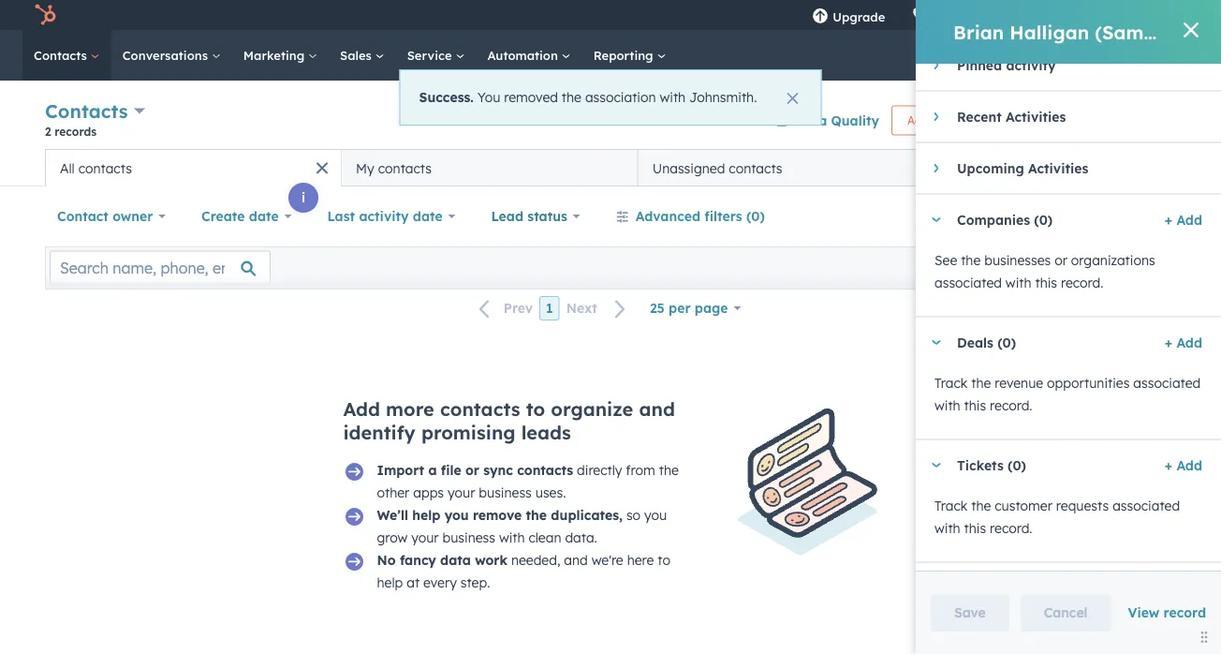 Task type: locate. For each thing, give the bounding box(es) containing it.
0 horizontal spatial close image
[[787, 93, 799, 104]]

with for success. you removed the association with johnsmith.
[[660, 89, 686, 106]]

requests
[[1057, 497, 1110, 513]]

caret image
[[935, 162, 939, 174], [931, 217, 943, 222], [931, 340, 943, 345], [931, 463, 943, 467]]

every
[[424, 574, 457, 591]]

the down tickets
[[972, 497, 992, 513]]

1 + from the top
[[1165, 211, 1173, 227]]

associated right requests
[[1113, 497, 1181, 513]]

settings image
[[1022, 8, 1039, 25]]

activity right last
[[359, 208, 409, 224]]

contacts down hubspot link
[[34, 47, 91, 63]]

all contacts
[[60, 160, 132, 176]]

actions button
[[892, 105, 974, 135]]

alert
[[400, 69, 822, 126]]

or right the file
[[466, 462, 480, 478]]

data quality button
[[764, 102, 881, 139]]

businesses
[[985, 251, 1052, 268]]

caret image up see on the top right of page
[[931, 217, 943, 222]]

activity down halligan
[[1007, 57, 1057, 73]]

1 vertical spatial contacts
[[45, 99, 128, 123]]

to left organize
[[526, 397, 545, 421]]

upcoming activities
[[958, 160, 1089, 176]]

needed,
[[512, 552, 561, 568]]

caret image for deals (0)
[[931, 340, 943, 345]]

you left the remove
[[445, 507, 469, 523]]

or
[[1055, 251, 1068, 268], [466, 462, 480, 478]]

the inside alert
[[562, 89, 582, 106]]

0 horizontal spatial or
[[466, 462, 480, 478]]

add more contacts to organize and identify promising leads
[[343, 397, 676, 444]]

caret image inside tickets (0) dropdown button
[[931, 463, 943, 467]]

lead status
[[491, 208, 568, 224]]

i button left last
[[289, 183, 319, 213]]

menu
[[800, 0, 1199, 30]]

associated
[[935, 274, 1003, 290], [1134, 374, 1202, 391], [1113, 497, 1181, 513]]

with down the deals
[[935, 397, 961, 413]]

track inside "track the revenue opportunities associated with this record."
[[935, 374, 968, 391]]

this for deals (0)
[[965, 397, 987, 413]]

and inside add more contacts to organize and identify promising leads
[[640, 397, 676, 421]]

you
[[478, 89, 501, 106]]

data quality
[[795, 112, 880, 128]]

import
[[1001, 113, 1039, 127], [377, 462, 425, 478]]

data
[[795, 112, 828, 128]]

1 vertical spatial your
[[411, 529, 439, 546]]

2 vertical spatial associated
[[1113, 497, 1181, 513]]

1 vertical spatial import
[[377, 462, 425, 478]]

and up from
[[640, 397, 676, 421]]

1 caret image from the top
[[935, 59, 939, 71]]

this
[[1036, 274, 1058, 290], [965, 397, 987, 413], [965, 519, 987, 536]]

record. for deals (0)
[[991, 397, 1033, 413]]

and
[[640, 397, 676, 421], [564, 552, 588, 568]]

(0) right the deals
[[998, 334, 1017, 350]]

record. inside see the businesses or organizations associated with this record.
[[1062, 274, 1104, 290]]

with inside so you grow your business with clean data.
[[499, 529, 525, 546]]

record. inside "track the revenue opportunities associated with this record."
[[991, 397, 1033, 413]]

records
[[55, 124, 97, 138]]

so
[[627, 507, 641, 523]]

caret image left tickets
[[931, 463, 943, 467]]

1 horizontal spatial help
[[413, 507, 441, 523]]

2 vertical spatial + add button
[[1165, 454, 1203, 476]]

associated right opportunities
[[1134, 374, 1202, 391]]

2 vertical spatial this
[[965, 519, 987, 536]]

+ add for see the businesses or organizations associated with this record.
[[1165, 211, 1203, 227]]

0 vertical spatial close image
[[1184, 22, 1199, 37]]

1 horizontal spatial your
[[448, 484, 475, 501]]

0 vertical spatial caret image
[[935, 59, 939, 71]]

help inside needed, and we're here to help at every step.
[[377, 574, 403, 591]]

0 vertical spatial activity
[[1007, 57, 1057, 73]]

or for sync
[[466, 462, 480, 478]]

marketplaces button
[[940, 0, 979, 30]]

apps
[[413, 484, 444, 501]]

date right the create
[[249, 208, 279, 224]]

0 vertical spatial import
[[1001, 113, 1039, 127]]

close image
[[1184, 22, 1199, 37], [787, 93, 799, 104]]

0 horizontal spatial your
[[411, 529, 439, 546]]

this inside see the businesses or organizations associated with this record.
[[1036, 274, 1058, 290]]

1 vertical spatial business
[[443, 529, 496, 546]]

this up tickets
[[965, 397, 987, 413]]

2 vertical spatial + add
[[1165, 457, 1203, 473]]

lead status button
[[479, 198, 593, 235]]

brian halligan (sample cont
[[954, 20, 1222, 44]]

caret image
[[935, 59, 939, 71], [935, 111, 939, 122]]

1 vertical spatial this
[[965, 397, 987, 413]]

0 horizontal spatial help
[[377, 574, 403, 591]]

1 vertical spatial activity
[[359, 208, 409, 224]]

sync
[[484, 462, 513, 478]]

your up fancy on the bottom of the page
[[411, 529, 439, 546]]

1 horizontal spatial to
[[658, 552, 671, 568]]

contact owner
[[57, 208, 153, 224]]

import up view
[[1001, 113, 1039, 127]]

directly from the other apps your business uses.
[[377, 462, 679, 501]]

pinned activity
[[958, 57, 1057, 73]]

1 track from the top
[[935, 374, 968, 391]]

add
[[975, 159, 1001, 176], [1177, 211, 1203, 227], [1177, 334, 1203, 350], [343, 397, 380, 421], [1177, 457, 1203, 473]]

1 vertical spatial close image
[[787, 93, 799, 104]]

record. down organizations
[[1062, 274, 1104, 290]]

(3/5)
[[1039, 159, 1072, 176]]

data.
[[565, 529, 598, 546]]

0 vertical spatial + add
[[1165, 211, 1203, 227]]

activities
[[1006, 108, 1067, 125], [1029, 160, 1089, 176]]

1 horizontal spatial i button
[[971, 121, 1001, 151]]

add view (3/5) button
[[942, 149, 1095, 186]]

1 vertical spatial activities
[[1029, 160, 1089, 176]]

1 horizontal spatial date
[[413, 208, 443, 224]]

0 horizontal spatial import
[[377, 462, 425, 478]]

+ add button for track the customer requests associated with this record.
[[1165, 454, 1203, 476]]

1 vertical spatial to
[[658, 552, 671, 568]]

2 you from the left
[[645, 507, 667, 523]]

with
[[660, 89, 686, 106], [1006, 274, 1032, 290], [935, 397, 961, 413], [935, 519, 961, 536], [499, 529, 525, 546]]

(0) right filters
[[747, 208, 765, 224]]

with for track the customer requests associated with this record.
[[935, 519, 961, 536]]

caret image inside upcoming activities dropdown button
[[935, 162, 939, 174]]

0 horizontal spatial date
[[249, 208, 279, 224]]

upgrade image
[[813, 8, 829, 25]]

or left edit
[[1055, 251, 1068, 268]]

contacts right my
[[378, 160, 432, 176]]

associated down see on the top right of page
[[935, 274, 1003, 290]]

0 vertical spatial associated
[[935, 274, 1003, 290]]

organize
[[551, 397, 634, 421]]

1 vertical spatial and
[[564, 552, 588, 568]]

unassigned
[[653, 160, 726, 176]]

to inside add more contacts to organize and identify promising leads
[[526, 397, 545, 421]]

Search name, phone, email addresses, or company search field
[[50, 251, 271, 284]]

track down the deals
[[935, 374, 968, 391]]

caret image left the deals
[[931, 340, 943, 345]]

1 vertical spatial or
[[466, 462, 480, 478]]

track inside track the customer requests associated with this record.
[[935, 497, 968, 513]]

import up the other
[[377, 462, 425, 478]]

contacts for unassigned contacts
[[729, 160, 783, 176]]

to right here
[[658, 552, 671, 568]]

search image
[[1183, 49, 1196, 62]]

2 caret image from the top
[[935, 111, 939, 122]]

+ for track the revenue opportunities associated with this record.
[[1165, 334, 1173, 350]]

1 vertical spatial caret image
[[935, 111, 939, 122]]

+ for track the customer requests associated with this record.
[[1165, 457, 1173, 473]]

with inside "track the revenue opportunities associated with this record."
[[935, 397, 961, 413]]

help down apps
[[413, 507, 441, 523]]

all contacts button
[[45, 149, 342, 186]]

1 horizontal spatial and
[[640, 397, 676, 421]]

0 vertical spatial to
[[526, 397, 545, 421]]

1 date from the left
[[249, 208, 279, 224]]

0 vertical spatial i button
[[971, 121, 1001, 151]]

deals
[[958, 334, 994, 350]]

associated for track the customer requests associated with this record.
[[1113, 497, 1181, 513]]

0 horizontal spatial you
[[445, 507, 469, 523]]

contacts up filters
[[729, 160, 783, 176]]

+ add button
[[1165, 208, 1203, 231], [1165, 331, 1203, 353], [1165, 454, 1203, 476]]

at
[[407, 574, 420, 591]]

johnsmith button
[[1082, 0, 1198, 30]]

calling icon button
[[905, 3, 936, 27]]

recent activities
[[958, 108, 1067, 125]]

success.
[[419, 89, 474, 106]]

0 vertical spatial record.
[[1062, 274, 1104, 290]]

0 vertical spatial + add button
[[1165, 208, 1203, 231]]

contacts inside "link"
[[34, 47, 91, 63]]

this inside track the customer requests associated with this record.
[[965, 519, 987, 536]]

pinned activity button
[[916, 40, 1203, 90]]

the right removed
[[562, 89, 582, 106]]

close image up search button
[[1184, 22, 1199, 37]]

record. down the customer
[[991, 519, 1033, 536]]

promising
[[422, 421, 516, 444]]

service
[[407, 47, 456, 63]]

import inside button
[[1001, 113, 1039, 127]]

pagination navigation
[[468, 296, 638, 321]]

data
[[441, 552, 471, 568]]

(0) right tickets
[[1008, 457, 1027, 473]]

upcoming
[[958, 160, 1025, 176]]

with down tickets
[[935, 519, 961, 536]]

0 horizontal spatial i button
[[289, 183, 319, 213]]

track
[[935, 374, 968, 391], [935, 497, 968, 513]]

contacts up import a file or sync contacts
[[440, 397, 521, 421]]

contacts
[[78, 160, 132, 176], [378, 160, 432, 176], [729, 160, 783, 176], [440, 397, 521, 421], [517, 462, 574, 478]]

create
[[202, 208, 245, 224]]

0 vertical spatial or
[[1055, 251, 1068, 268]]

2 track from the top
[[935, 497, 968, 513]]

activity inside pinned activity dropdown button
[[1007, 57, 1057, 73]]

1 + add from the top
[[1165, 211, 1203, 227]]

import for import
[[1001, 113, 1039, 127]]

the left revenue
[[972, 374, 992, 391]]

0 vertical spatial and
[[640, 397, 676, 421]]

1 vertical spatial associated
[[1134, 374, 1202, 391]]

0 vertical spatial your
[[448, 484, 475, 501]]

clean
[[529, 529, 562, 546]]

1 horizontal spatial close image
[[1184, 22, 1199, 37]]

3 + from the top
[[1165, 457, 1173, 473]]

import for import a file or sync contacts
[[377, 462, 425, 478]]

the up clean
[[526, 507, 547, 523]]

0 vertical spatial this
[[1036, 274, 1058, 290]]

the right see on the top right of page
[[962, 251, 981, 268]]

and inside needed, and we're here to help at every step.
[[564, 552, 588, 568]]

2 vertical spatial record.
[[991, 519, 1033, 536]]

1 horizontal spatial i
[[984, 127, 988, 144]]

next button
[[560, 296, 638, 321]]

1 horizontal spatial or
[[1055, 251, 1068, 268]]

with down 'we'll help you remove the duplicates,'
[[499, 529, 525, 546]]

close image up data
[[787, 93, 799, 104]]

0 vertical spatial i
[[984, 127, 988, 144]]

0 vertical spatial track
[[935, 374, 968, 391]]

associated inside track the customer requests associated with this record.
[[1113, 497, 1181, 513]]

contacts right all
[[78, 160, 132, 176]]

or inside see the businesses or organizations associated with this record.
[[1055, 251, 1068, 268]]

1 + add button from the top
[[1165, 208, 1203, 231]]

1 you from the left
[[445, 507, 469, 523]]

marketing
[[243, 47, 308, 63]]

0 vertical spatial contacts
[[34, 47, 91, 63]]

business up data
[[443, 529, 496, 546]]

activities for recent activities
[[1006, 108, 1067, 125]]

0 vertical spatial +
[[1165, 211, 1173, 227]]

this for tickets (0)
[[965, 519, 987, 536]]

0 horizontal spatial and
[[564, 552, 588, 568]]

actions
[[908, 113, 947, 127]]

your down the file
[[448, 484, 475, 501]]

activity
[[1007, 57, 1057, 73], [359, 208, 409, 224]]

file
[[441, 462, 462, 478]]

this inside "track the revenue opportunities associated with this record."
[[965, 397, 987, 413]]

date down my contacts
[[413, 208, 443, 224]]

automation
[[488, 47, 562, 63]]

other
[[377, 484, 410, 501]]

view record
[[1129, 604, 1207, 621]]

1 vertical spatial + add
[[1165, 334, 1203, 350]]

cancel
[[1045, 604, 1088, 621]]

associated for track the revenue opportunities associated with this record.
[[1134, 374, 1202, 391]]

contacts up records
[[45, 99, 128, 123]]

you right so
[[645, 507, 667, 523]]

edit columns button
[[1080, 255, 1172, 280]]

1 vertical spatial record.
[[991, 397, 1033, 413]]

the inside directly from the other apps your business uses.
[[659, 462, 679, 478]]

with inside track the customer requests associated with this record.
[[935, 519, 961, 536]]

johnsmith.
[[690, 89, 757, 106]]

2 + add button from the top
[[1165, 331, 1203, 353]]

activities for upcoming activities
[[1029, 160, 1089, 176]]

i for right i button
[[984, 127, 988, 144]]

+ add for track the revenue opportunities associated with this record.
[[1165, 334, 1203, 350]]

1 vertical spatial i
[[302, 189, 306, 206]]

caret image inside deals (0) dropdown button
[[931, 340, 943, 345]]

save
[[955, 604, 986, 621]]

0 horizontal spatial i
[[302, 189, 306, 206]]

fancy
[[400, 552, 436, 568]]

(0) inside button
[[747, 208, 765, 224]]

caret image left pinned
[[935, 59, 939, 71]]

0 horizontal spatial activity
[[359, 208, 409, 224]]

2 + from the top
[[1165, 334, 1173, 350]]

caret image left recent
[[935, 111, 939, 122]]

associated inside "track the revenue opportunities associated with this record."
[[1134, 374, 1202, 391]]

my contacts
[[356, 160, 432, 176]]

or for organizations
[[1055, 251, 1068, 268]]

0 vertical spatial business
[[479, 484, 532, 501]]

menu containing johnsmith
[[800, 0, 1199, 30]]

3 + add button from the top
[[1165, 454, 1203, 476]]

business inside directly from the other apps your business uses.
[[479, 484, 532, 501]]

the inside see the businesses or organizations associated with this record.
[[962, 251, 981, 268]]

25 per page button
[[638, 290, 754, 327]]

this down tickets
[[965, 519, 987, 536]]

organizations
[[1072, 251, 1156, 268]]

caret image for tickets (0)
[[931, 463, 943, 467]]

create date button
[[189, 198, 304, 235]]

1 horizontal spatial you
[[645, 507, 667, 523]]

contacts for all contacts
[[78, 160, 132, 176]]

(0)
[[747, 208, 765, 224], [1035, 211, 1053, 228], [998, 334, 1017, 350], [1008, 457, 1027, 473]]

1 vertical spatial + add button
[[1165, 331, 1203, 353]]

caret image for upcoming activities
[[935, 162, 939, 174]]

0 vertical spatial activities
[[1006, 108, 1067, 125]]

caret image inside pinned activity dropdown button
[[935, 59, 939, 71]]

1 vertical spatial track
[[935, 497, 968, 513]]

track down tickets
[[935, 497, 968, 513]]

activity inside last activity date popup button
[[359, 208, 409, 224]]

1 vertical spatial help
[[377, 574, 403, 591]]

record. down revenue
[[991, 397, 1033, 413]]

with left johnsmith.
[[660, 89, 686, 106]]

1 vertical spatial +
[[1165, 334, 1173, 350]]

recent
[[958, 108, 1002, 125]]

add for track the customer requests associated with this record.
[[1177, 457, 1203, 473]]

(0) up businesses
[[1035, 211, 1053, 228]]

2 + add from the top
[[1165, 334, 1203, 350]]

+ add for track the customer requests associated with this record.
[[1165, 457, 1203, 473]]

3 + add from the top
[[1165, 457, 1203, 473]]

caret image down "actions" popup button
[[935, 162, 939, 174]]

0 horizontal spatial to
[[526, 397, 545, 421]]

all
[[60, 160, 75, 176]]

edit columns
[[1092, 260, 1160, 275]]

1 horizontal spatial import
[[1001, 113, 1039, 127]]

and down data. at left
[[564, 552, 588, 568]]

i button up upcoming on the right top of the page
[[971, 121, 1001, 151]]

help down no
[[377, 574, 403, 591]]

the right from
[[659, 462, 679, 478]]

1 horizontal spatial activity
[[1007, 57, 1057, 73]]

business up 'we'll help you remove the duplicates,'
[[479, 484, 532, 501]]

caret image inside companies (0) dropdown button
[[931, 217, 943, 222]]

alert containing success.
[[400, 69, 822, 126]]

with down businesses
[[1006, 274, 1032, 290]]

johnsmith
[[1113, 7, 1169, 22]]

2 vertical spatial +
[[1165, 457, 1173, 473]]

companies
[[958, 211, 1031, 228]]

(sample
[[1096, 20, 1173, 44]]

record. inside track the customer requests associated with this record.
[[991, 519, 1033, 536]]

this down businesses
[[1036, 274, 1058, 290]]

caret image inside recent activities dropdown button
[[935, 111, 939, 122]]

add inside add more contacts to organize and identify promising leads
[[343, 397, 380, 421]]



Task type: vqa. For each thing, say whether or not it's contained in the screenshot.


Task type: describe. For each thing, give the bounding box(es) containing it.
prev
[[504, 300, 533, 316]]

your inside so you grow your business with clean data.
[[411, 529, 439, 546]]

track the customer requests associated with this record.
[[935, 497, 1181, 536]]

+ add button for see the businesses or organizations associated with this record.
[[1165, 208, 1203, 231]]

edit
[[1092, 260, 1113, 275]]

no
[[377, 552, 396, 568]]

sales
[[340, 47, 375, 63]]

identify
[[343, 421, 416, 444]]

notifications button
[[1046, 0, 1078, 30]]

reporting link
[[583, 30, 678, 81]]

automation link
[[476, 30, 583, 81]]

unassigned contacts
[[653, 160, 783, 176]]

needed, and we're here to help at every step.
[[377, 552, 671, 591]]

revenue
[[995, 374, 1044, 391]]

grow
[[377, 529, 408, 546]]

opportunities
[[1048, 374, 1130, 391]]

with for so you grow your business with clean data.
[[499, 529, 525, 546]]

step.
[[461, 574, 490, 591]]

the inside track the customer requests associated with this record.
[[972, 497, 992, 513]]

tickets (0)
[[958, 457, 1027, 473]]

john smith image
[[1093, 7, 1110, 23]]

record. for tickets (0)
[[991, 519, 1033, 536]]

caret image for companies (0)
[[931, 217, 943, 222]]

tickets (0) button
[[916, 440, 1158, 490]]

contacts up uses. at left
[[517, 462, 574, 478]]

2
[[45, 124, 51, 138]]

my contacts button
[[342, 149, 638, 186]]

view record link
[[1129, 604, 1207, 621]]

contacts banner
[[45, 96, 1177, 149]]

cancel button
[[1021, 594, 1112, 632]]

2 date from the left
[[413, 208, 443, 224]]

help image
[[991, 8, 1008, 25]]

to inside needed, and we're here to help at every step.
[[658, 552, 671, 568]]

you inside so you grow your business with clean data.
[[645, 507, 667, 523]]

columns
[[1116, 260, 1160, 275]]

search button
[[1173, 39, 1205, 71]]

we'll help you remove the duplicates,
[[377, 507, 623, 523]]

1 button
[[540, 296, 560, 320]]

leads
[[522, 421, 571, 444]]

see the businesses or organizations associated with this record.
[[935, 251, 1156, 290]]

2 records
[[45, 124, 97, 138]]

last
[[327, 208, 355, 224]]

sales link
[[329, 30, 396, 81]]

customer
[[995, 497, 1053, 513]]

quality
[[832, 112, 880, 128]]

remove
[[473, 507, 522, 523]]

add inside popup button
[[975, 159, 1001, 176]]

here
[[627, 552, 654, 568]]

1
[[546, 300, 554, 316]]

caret image for recent activities
[[935, 111, 939, 122]]

contacts inside popup button
[[45, 99, 128, 123]]

per
[[669, 300, 691, 316]]

recent activities button
[[916, 91, 1203, 142]]

+ for see the businesses or organizations associated with this record.
[[1165, 211, 1173, 227]]

tickets
[[958, 457, 1004, 473]]

notifications image
[[1054, 8, 1070, 25]]

add for track the revenue opportunities associated with this record.
[[1177, 334, 1203, 350]]

work
[[475, 552, 508, 568]]

next
[[567, 300, 598, 316]]

with for track the revenue opportunities associated with this record.
[[935, 397, 961, 413]]

duplicates,
[[551, 507, 623, 523]]

1 vertical spatial i button
[[289, 183, 319, 213]]

contact owner button
[[45, 198, 178, 235]]

cont
[[1179, 20, 1222, 44]]

lead
[[491, 208, 524, 224]]

add view (3/5)
[[975, 159, 1072, 176]]

help button
[[983, 0, 1015, 30]]

track for track the customer requests associated with this record.
[[935, 497, 968, 513]]

status
[[528, 208, 568, 224]]

conversations
[[122, 47, 212, 63]]

+ add button for track the revenue opportunities associated with this record.
[[1165, 331, 1203, 353]]

activity for last
[[359, 208, 409, 224]]

service link
[[396, 30, 476, 81]]

unassigned contacts button
[[638, 149, 935, 186]]

hubspot image
[[34, 4, 56, 26]]

upcoming activities button
[[916, 143, 1203, 193]]

save button
[[931, 594, 1010, 632]]

deals (0) button
[[916, 317, 1158, 368]]

(0) for tickets (0)
[[1008, 457, 1027, 473]]

pinned
[[958, 57, 1003, 73]]

success. you removed the association with johnsmith.
[[419, 89, 757, 106]]

contacts button
[[45, 97, 145, 125]]

uses.
[[536, 484, 566, 501]]

i for the bottommost i button
[[302, 189, 306, 206]]

associated inside see the businesses or organizations associated with this record.
[[935, 274, 1003, 290]]

last activity date button
[[315, 198, 468, 235]]

companies (0)
[[958, 211, 1053, 228]]

caret image for pinned activity
[[935, 59, 939, 71]]

marketplaces image
[[951, 8, 968, 25]]

calling icon image
[[912, 7, 929, 24]]

activity for pinned
[[1007, 57, 1057, 73]]

0 vertical spatial help
[[413, 507, 441, 523]]

the inside "track the revenue opportunities associated with this record."
[[972, 374, 992, 391]]

record
[[1164, 604, 1207, 621]]

contacts inside add more contacts to organize and identify promising leads
[[440, 397, 521, 421]]

(0) for companies (0)
[[1035, 211, 1053, 228]]

reporting
[[594, 47, 657, 63]]

import button
[[985, 105, 1055, 135]]

halligan
[[1010, 20, 1090, 44]]

deals (0)
[[958, 334, 1017, 350]]

add for see the businesses or organizations associated with this record.
[[1177, 211, 1203, 227]]

with inside see the businesses or organizations associated with this record.
[[1006, 274, 1032, 290]]

25
[[650, 300, 665, 316]]

25 per page
[[650, 300, 729, 316]]

business inside so you grow your business with clean data.
[[443, 529, 496, 546]]

advanced filters (0) button
[[604, 198, 778, 235]]

view
[[1005, 159, 1035, 176]]

contacts link
[[22, 30, 111, 81]]

contacts for my contacts
[[378, 160, 432, 176]]

Search HubSpot search field
[[959, 39, 1188, 71]]

track for track the revenue opportunities associated with this record.
[[935, 374, 968, 391]]

your inside directly from the other apps your business uses.
[[448, 484, 475, 501]]

more
[[386, 397, 435, 421]]

brian
[[954, 20, 1005, 44]]

from
[[626, 462, 656, 478]]

no fancy data work
[[377, 552, 508, 568]]

(0) for deals (0)
[[998, 334, 1017, 350]]



